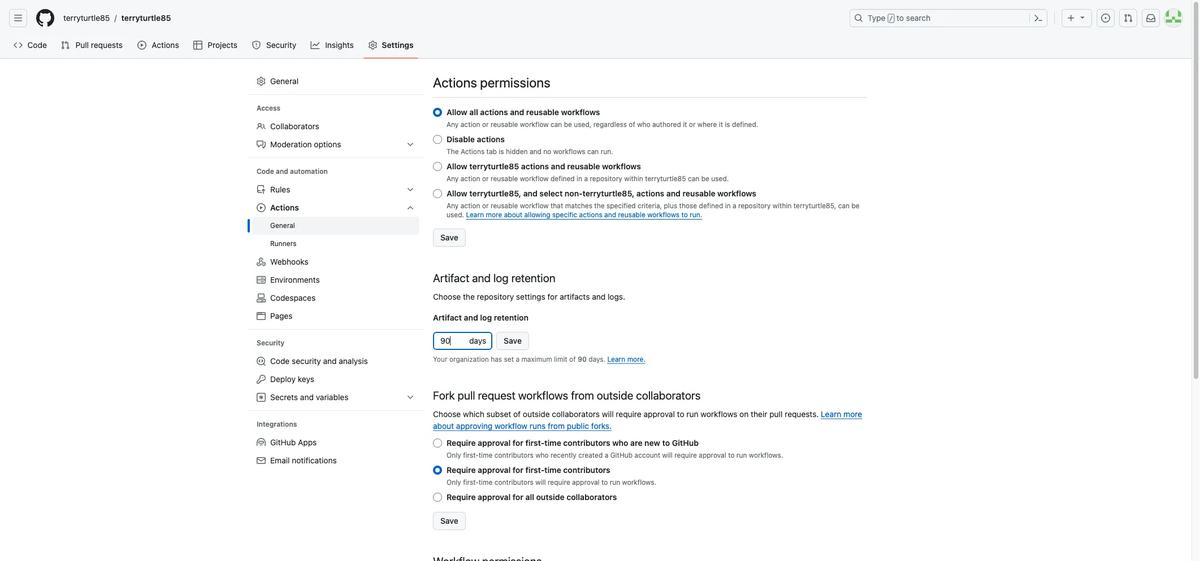 Task type: vqa. For each thing, say whether or not it's contained in the screenshot.
'CELL' associated with second chevron right image from the bottom of the page
no



Task type: describe. For each thing, give the bounding box(es) containing it.
notifications image
[[1146, 14, 1155, 23]]

maximum
[[521, 356, 552, 363]]

runs
[[530, 422, 546, 431]]

moderation
[[270, 140, 312, 149]]

no
[[543, 148, 551, 156]]

learn more about allowing specific actions and reusable workflows to run. link
[[466, 211, 702, 219]]

general inside actions list
[[270, 222, 295, 230]]

learn for workflows
[[821, 410, 841, 419]]

terryturtle85 up pull
[[63, 13, 110, 23]]

1 general link from the top
[[252, 72, 419, 90]]

github apps
[[270, 438, 317, 448]]

learn more. link
[[607, 356, 646, 363]]

codespaces image
[[257, 294, 266, 303]]

environments link
[[252, 271, 419, 289]]

code link
[[9, 37, 52, 54]]

those
[[679, 202, 697, 210]]

1 horizontal spatial will
[[602, 410, 614, 419]]

0 vertical spatial require
[[616, 410, 641, 419]]

list containing terryturtle85 / terryturtle85
[[59, 9, 843, 27]]

only inside require approval for first-time contributors who are new to github only first-time contributors who recently created a github account will require approval to run workflows.
[[447, 452, 461, 460]]

defined inside any action or reusable workflow that matches the specified criteria, plus those defined in a repository within terryturtle85, can be used.
[[699, 202, 723, 210]]

and left logs.
[[592, 292, 606, 302]]

90
[[578, 356, 587, 363]]

log for permissions
[[493, 271, 509, 285]]

allow terryturtle85 actions and reusable workflows any action or reusable workflow defined in a repository within terryturtle85 can be used.
[[447, 162, 729, 183]]

reusable up non-
[[567, 162, 600, 171]]

pull requests link
[[56, 37, 128, 54]]

access list
[[252, 118, 419, 154]]

rules button
[[252, 181, 419, 199]]

contributors down created on the bottom of the page
[[563, 466, 610, 475]]

reusable up "hidden"
[[491, 121, 518, 129]]

require approval for first-time contributors who are new to github only first-time contributors who recently created a github account will require approval to run workflows.
[[447, 439, 783, 460]]

specific
[[552, 211, 577, 219]]

require approval for all outside collaborators
[[447, 493, 617, 502]]

runners link
[[252, 235, 419, 253]]

moderation options button
[[252, 136, 419, 154]]

webhooks link
[[252, 253, 419, 271]]

Allow terryturtle85, and select non-terryturtle85, actions and reusable workflows radio
[[433, 189, 442, 198]]

/ for terryturtle85
[[114, 13, 117, 23]]

defined.
[[732, 121, 758, 129]]

git pull request image
[[61, 41, 70, 50]]

can inside allow all actions and reusable workflows any action or reusable workflow can be used, regardless of who authored it or where it is defined.
[[551, 121, 562, 129]]

1 horizontal spatial terryturtle85,
[[582, 189, 634, 198]]

1 horizontal spatial pull
[[769, 410, 783, 419]]

and up days
[[464, 313, 478, 322]]

code and automation list
[[252, 181, 419, 326]]

authored
[[652, 121, 681, 129]]

mail image
[[257, 457, 266, 466]]

insights link
[[306, 37, 359, 54]]

1 horizontal spatial play image
[[257, 203, 266, 213]]

1 vertical spatial save
[[504, 337, 522, 346]]

security
[[292, 357, 321, 366]]

email notifications
[[270, 456, 337, 466]]

codespaces
[[270, 294, 315, 303]]

more.
[[627, 356, 646, 363]]

contributors down runs
[[494, 452, 534, 460]]

retention for and
[[494, 313, 529, 322]]

workflows inside allow all actions and reusable workflows any action or reusable workflow can be used, regardless of who authored it or where it is defined.
[[561, 108, 600, 117]]

deploy keys
[[270, 375, 314, 384]]

0 horizontal spatial terryturtle85,
[[469, 189, 521, 198]]

1 horizontal spatial learn
[[607, 356, 625, 363]]

Require approval for first-time contributors who are new to GitHub radio
[[433, 439, 442, 448]]

0 vertical spatial run
[[686, 410, 698, 419]]

more for allow terryturtle85, and select non-terryturtle85, actions and reusable workflows
[[486, 211, 502, 219]]

webhooks
[[270, 257, 308, 267]]

be inside allow all actions and reusable workflows any action or reusable workflow can be used, regardless of who authored it or where it is defined.
[[564, 121, 572, 129]]

limit
[[554, 356, 567, 363]]

Require approval for all outside collaborators radio
[[433, 493, 442, 502]]

allow terryturtle85, and select non-terryturtle85, actions and reusable workflows
[[447, 189, 756, 198]]

from inside 'learn more about approving workflow runs from public forks.'
[[548, 422, 565, 431]]

code security and analysis link
[[252, 353, 419, 371]]

code image
[[14, 41, 23, 50]]

and up plus
[[666, 189, 681, 198]]

learn for select
[[466, 211, 484, 219]]

organization
[[449, 356, 489, 363]]

automation
[[290, 168, 328, 176]]

action for terryturtle85
[[461, 175, 480, 183]]

reusable up disable actions the actions tab is hidden and no workflows can run.
[[526, 108, 559, 117]]

table image
[[193, 41, 202, 50]]

fork pull request workflows from outside collaborators
[[433, 389, 701, 402]]

on
[[739, 410, 749, 419]]

matches
[[565, 202, 592, 210]]

actions inside disable actions the actions tab is hidden and no workflows can run.
[[461, 148, 485, 156]]

search
[[906, 13, 931, 23]]

a inside require approval for first-time contributors who are new to github only first-time contributors who recently created a github account will require approval to run workflows.
[[605, 452, 608, 460]]

runners
[[270, 240, 296, 248]]

1 vertical spatial save button
[[496, 332, 529, 350]]

the
[[447, 148, 459, 156]]

and up deploy keys link
[[323, 357, 337, 366]]

is inside disable actions the actions tab is hidden and no workflows can run.
[[499, 148, 504, 156]]

terryturtle85 / terryturtle85
[[63, 13, 171, 23]]

artifact and log retention for and
[[433, 313, 529, 322]]

codescan image
[[257, 357, 266, 366]]

shield image
[[252, 41, 261, 50]]

moderation options
[[270, 140, 341, 149]]

security link
[[247, 37, 302, 54]]

regardless
[[593, 121, 627, 129]]

used. inside any action or reusable workflow that matches the specified criteria, plus those defined in a repository within terryturtle85, can be used.
[[447, 211, 464, 219]]

will inside require approval for first-time contributors only first-time contributors will require approval to run workflows.
[[535, 479, 546, 487]]

actions button
[[252, 199, 419, 217]]

hidden
[[506, 148, 528, 156]]

learn more about approving workflow runs from public forks.
[[433, 410, 862, 431]]

new
[[644, 439, 660, 448]]

graph image
[[311, 41, 320, 50]]

0 horizontal spatial gear image
[[257, 77, 266, 86]]

where
[[697, 121, 717, 129]]

0 vertical spatial outside
[[597, 389, 633, 402]]

for right settings at the bottom of page
[[547, 292, 558, 302]]

are
[[630, 439, 642, 448]]

code security and analysis
[[270, 357, 368, 366]]

collaborators
[[270, 122, 319, 131]]

time up require approval for all outside collaborators
[[479, 479, 493, 487]]

and inside disable actions the actions tab is hidden and no workflows can run.
[[530, 148, 541, 156]]

2 horizontal spatial github
[[672, 439, 699, 448]]

has
[[491, 356, 502, 363]]

used. inside allow terryturtle85 actions and reusable workflows any action or reusable workflow defined in a repository within terryturtle85 can be used.
[[711, 175, 729, 183]]

1 horizontal spatial from
[[571, 389, 594, 402]]

can inside any action or reusable workflow that matches the specified criteria, plus those defined in a repository within terryturtle85, can be used.
[[838, 202, 850, 210]]

and up rules
[[276, 168, 288, 176]]

request
[[478, 389, 516, 402]]

1 vertical spatial the
[[463, 292, 475, 302]]

0 horizontal spatial repository
[[477, 292, 514, 302]]

Allow all actions and reusable workflows radio
[[433, 108, 442, 117]]

save for for
[[440, 517, 458, 526]]

collaborators for of
[[552, 410, 600, 419]]

of inside allow all actions and reusable workflows any action or reusable workflow can be used, regardless of who authored it or where it is defined.
[[629, 121, 635, 129]]

fork
[[433, 389, 455, 402]]

require for require approval for first-time contributors
[[447, 466, 476, 475]]

choose the repository settings for artifacts and logs.
[[433, 292, 625, 302]]

browser image
[[257, 312, 266, 321]]

reusable down "hidden"
[[491, 175, 518, 183]]

only inside require approval for first-time contributors only first-time contributors will require approval to run workflows.
[[447, 479, 461, 487]]

workflows inside allow terryturtle85 actions and reusable workflows any action or reusable workflow defined in a repository within terryturtle85 can be used.
[[602, 162, 641, 171]]

triangle down image
[[1078, 13, 1087, 22]]

outside for all
[[536, 493, 565, 502]]

settings
[[516, 292, 545, 302]]

github inside integrations list
[[270, 438, 296, 448]]

disable actions the actions tab is hidden and no workflows can run.
[[447, 135, 613, 156]]

secrets and variables button
[[252, 389, 419, 407]]

type
[[868, 13, 885, 23]]

any action or reusable workflow that matches the specified criteria, plus those defined in a repository within terryturtle85, can be used.
[[447, 202, 860, 219]]

a inside allow terryturtle85 actions and reusable workflows any action or reusable workflow defined in a repository within terryturtle85 can be used.
[[584, 175, 588, 183]]

time down approving
[[479, 452, 493, 460]]

choose which subset of outside collaborators will require approval to run workflows on their pull requests.
[[433, 410, 821, 419]]

subset
[[486, 410, 511, 419]]

variables
[[316, 393, 348, 402]]

learn more about approving workflow runs from public forks. link
[[433, 410, 862, 431]]

run inside require approval for first-time contributors only first-time contributors will require approval to run workflows.
[[610, 479, 620, 487]]

your organization has set a maximum limit of 90 days. learn more.
[[433, 356, 646, 363]]

environments
[[270, 276, 320, 285]]

save for the
[[440, 233, 458, 242]]

any inside any action or reusable workflow that matches the specified criteria, plus those defined in a repository within terryturtle85, can be used.
[[447, 202, 459, 210]]

3 require from the top
[[447, 493, 476, 502]]

projects
[[208, 40, 237, 50]]

account
[[635, 452, 660, 460]]

key image
[[257, 375, 266, 384]]

code and automation
[[257, 168, 328, 176]]

code for code and automation
[[257, 168, 274, 176]]

criteria,
[[638, 202, 662, 210]]

within inside allow terryturtle85 actions and reusable workflows any action or reusable workflow defined in a repository within terryturtle85 can be used.
[[624, 175, 643, 183]]

0 horizontal spatial pull
[[458, 389, 475, 402]]

set
[[504, 356, 514, 363]]

or inside any action or reusable workflow that matches the specified criteria, plus those defined in a repository within terryturtle85, can be used.
[[482, 202, 489, 210]]

allow for allow terryturtle85 actions and reusable workflows
[[447, 162, 467, 171]]

projects link
[[189, 37, 243, 54]]

issue opened image
[[1101, 14, 1110, 23]]

insights
[[325, 40, 354, 50]]

the inside any action or reusable workflow that matches the specified criteria, plus those defined in a repository within terryturtle85, can be used.
[[594, 202, 605, 210]]

1 vertical spatial of
[[569, 356, 576, 363]]

and down specified
[[604, 211, 616, 219]]

1 vertical spatial security
[[257, 339, 284, 347]]

permissions
[[480, 75, 550, 90]]

type / to search
[[868, 13, 931, 23]]

and inside allow terryturtle85 actions and reusable workflows any action or reusable workflow defined in a repository within terryturtle85 can be used.
[[551, 162, 565, 171]]

workflow inside allow terryturtle85 actions and reusable workflows any action or reusable workflow defined in a repository within terryturtle85 can be used.
[[520, 175, 549, 183]]

can inside allow terryturtle85 actions and reusable workflows any action or reusable workflow defined in a repository within terryturtle85 can be used.
[[688, 175, 699, 183]]

non-
[[565, 189, 582, 198]]

actions inside allow all actions and reusable workflows any action or reusable workflow can be used, regardless of who authored it or where it is defined.
[[480, 108, 508, 117]]

run inside require approval for first-time contributors who are new to github only first-time contributors who recently created a github account will require approval to run workflows.
[[736, 452, 747, 460]]

deploy keys link
[[252, 371, 419, 389]]

a right set
[[516, 356, 519, 363]]



Task type: locate. For each thing, give the bounding box(es) containing it.
require inside require approval for first-time contributors who are new to github only first-time contributors who recently created a github account will require approval to run workflows.
[[447, 439, 476, 448]]

choose for artifact
[[433, 292, 461, 302]]

require
[[616, 410, 641, 419], [674, 452, 697, 460], [548, 479, 570, 487]]

days
[[469, 337, 486, 346]]

2 general link from the top
[[252, 217, 419, 235]]

2 horizontal spatial terryturtle85,
[[794, 202, 836, 210]]

0 vertical spatial from
[[571, 389, 594, 402]]

github
[[270, 438, 296, 448], [672, 439, 699, 448], [610, 452, 633, 460]]

workflow inside 'learn more about approving workflow runs from public forks.'
[[495, 422, 527, 431]]

a right those on the right top of page
[[733, 202, 736, 210]]

2 artifact and log retention from the top
[[433, 313, 529, 322]]

2 vertical spatial will
[[535, 479, 546, 487]]

the down allow terryturtle85, and select non-terryturtle85, actions and reusable workflows at the top of the page
[[594, 202, 605, 210]]

apps
[[298, 438, 317, 448]]

0 horizontal spatial defined
[[551, 175, 575, 183]]

terryturtle85 up actions 'link' on the top left of page
[[121, 13, 171, 23]]

0 horizontal spatial of
[[513, 410, 521, 419]]

it right authored
[[683, 121, 687, 129]]

their
[[751, 410, 767, 419]]

0 vertical spatial allow
[[447, 108, 467, 117]]

allow inside allow all actions and reusable workflows any action or reusable workflow can be used, regardless of who authored it or where it is defined.
[[447, 108, 467, 117]]

server image
[[257, 276, 266, 285]]

your
[[433, 356, 447, 363]]

save up set
[[504, 337, 522, 346]]

2 only from the top
[[447, 479, 461, 487]]

1 vertical spatial action
[[461, 175, 480, 183]]

collaborators
[[636, 389, 701, 402], [552, 410, 600, 419], [567, 493, 617, 502]]

for inside require approval for first-time contributors only first-time contributors will require approval to run workflows.
[[513, 466, 523, 475]]

code
[[27, 40, 47, 50], [257, 168, 274, 176], [270, 357, 290, 366]]

retention for permissions
[[511, 271, 555, 285]]

notifications
[[292, 456, 337, 466]]

artifact and log retention for permissions
[[433, 271, 555, 285]]

1 vertical spatial used.
[[447, 211, 464, 219]]

git pull request image
[[1124, 14, 1133, 23]]

approving
[[456, 422, 492, 431]]

about inside 'learn more about approving workflow runs from public forks.'
[[433, 422, 454, 431]]

a
[[584, 175, 588, 183], [733, 202, 736, 210], [516, 356, 519, 363], [605, 452, 608, 460]]

1 artifact from the top
[[433, 271, 469, 285]]

for for require approval for first-time contributors only first-time contributors will require approval to run workflows.
[[513, 466, 523, 475]]

2 vertical spatial require
[[447, 493, 476, 502]]

3 action from the top
[[461, 202, 480, 210]]

used.
[[711, 175, 729, 183], [447, 211, 464, 219]]

workflows. down account
[[622, 479, 656, 487]]

0 vertical spatial more
[[486, 211, 502, 219]]

allow inside allow terryturtle85 actions and reusable workflows any action or reusable workflow defined in a repository within terryturtle85 can be used.
[[447, 162, 467, 171]]

specified
[[607, 202, 636, 210]]

2 action from the top
[[461, 175, 480, 183]]

Disable actions radio
[[433, 135, 442, 144]]

artifact and log retention up choose the repository settings for artifacts and logs.
[[433, 271, 555, 285]]

run
[[686, 410, 698, 419], [736, 452, 747, 460], [610, 479, 620, 487]]

more inside 'learn more about approving workflow runs from public forks.'
[[843, 410, 862, 419]]

actions inside disable actions the actions tab is hidden and no workflows can run.
[[477, 135, 505, 144]]

require down approving
[[447, 439, 476, 448]]

workflow inside allow all actions and reusable workflows any action or reusable workflow can be used, regardless of who authored it or where it is defined.
[[520, 121, 549, 129]]

actions down disable
[[461, 148, 485, 156]]

2 vertical spatial code
[[270, 357, 290, 366]]

actions down no
[[521, 162, 549, 171]]

can
[[551, 121, 562, 129], [587, 148, 599, 156], [688, 175, 699, 183], [838, 202, 850, 210]]

more right requests.
[[843, 410, 862, 419]]

access
[[257, 104, 280, 112]]

workflows. inside require approval for first-time contributors only first-time contributors will require approval to run workflows.
[[622, 479, 656, 487]]

for for require approval for first-time contributors who are new to github only first-time contributors who recently created a github account will require approval to run workflows.
[[513, 439, 523, 448]]

github right new
[[672, 439, 699, 448]]

in inside any action or reusable workflow that matches the specified criteria, plus those defined in a repository within terryturtle85, can be used.
[[725, 202, 731, 210]]

log up choose the repository settings for artifacts and logs.
[[493, 271, 509, 285]]

2 vertical spatial allow
[[447, 189, 467, 198]]

1 vertical spatial choose
[[433, 410, 461, 419]]

any for allow terryturtle85 actions and reusable workflows
[[447, 175, 459, 183]]

require inside require approval for first-time contributors only first-time contributors will require approval to run workflows.
[[548, 479, 570, 487]]

log
[[493, 271, 509, 285], [480, 313, 492, 322]]

1 horizontal spatial require
[[616, 410, 641, 419]]

2 allow from the top
[[447, 162, 467, 171]]

require right account
[[674, 452, 697, 460]]

be inside any action or reusable workflow that matches the specified criteria, plus those defined in a repository within terryturtle85, can be used.
[[852, 202, 860, 210]]

gear image up the access
[[257, 77, 266, 86]]

pages link
[[252, 307, 419, 326]]

tab
[[486, 148, 497, 156]]

outside for of
[[523, 410, 550, 419]]

artifact and log retention
[[433, 271, 555, 285], [433, 313, 529, 322]]

0 vertical spatial action
[[461, 121, 480, 129]]

1 action from the top
[[461, 121, 480, 129]]

1 vertical spatial retention
[[494, 313, 529, 322]]

code for code security and analysis
[[270, 357, 290, 366]]

2 horizontal spatial learn
[[821, 410, 841, 419]]

actions up criteria, at the right
[[636, 189, 664, 198]]

/ right type
[[889, 15, 893, 23]]

2 vertical spatial action
[[461, 202, 480, 210]]

0 vertical spatial workflows.
[[749, 452, 783, 460]]

2 vertical spatial learn
[[821, 410, 841, 419]]

1 any from the top
[[447, 121, 459, 129]]

a inside any action or reusable workflow that matches the specified criteria, plus those defined in a repository within terryturtle85, can be used.
[[733, 202, 736, 210]]

1 vertical spatial log
[[480, 313, 492, 322]]

and up choose the repository settings for artifacts and logs.
[[472, 271, 491, 285]]

reusable up those on the right top of page
[[683, 189, 715, 198]]

0 vertical spatial play image
[[137, 41, 146, 50]]

from
[[571, 389, 594, 402], [548, 422, 565, 431]]

/ for type
[[889, 15, 893, 23]]

require inside require approval for first-time contributors only first-time contributors will require approval to run workflows.
[[447, 466, 476, 475]]

0 vertical spatial only
[[447, 452, 461, 460]]

1 horizontal spatial log
[[493, 271, 509, 285]]

action inside any action or reusable workflow that matches the specified criteria, plus those defined in a repository within terryturtle85, can be used.
[[461, 202, 480, 210]]

repository inside allow terryturtle85 actions and reusable workflows any action or reusable workflow defined in a repository within terryturtle85 can be used.
[[590, 175, 622, 183]]

save button for for
[[433, 513, 466, 531]]

settings link
[[364, 37, 418, 54]]

any inside allow terryturtle85 actions and reusable workflows any action or reusable workflow defined in a repository within terryturtle85 can be used.
[[447, 175, 459, 183]]

security up codescan image
[[257, 339, 284, 347]]

save button up set
[[496, 332, 529, 350]]

about for pull
[[433, 422, 454, 431]]

it right where
[[719, 121, 723, 129]]

homepage image
[[36, 9, 54, 27]]

learn more about allowing specific actions and reusable workflows to run.
[[466, 211, 702, 219]]

and left the select
[[523, 189, 537, 198]]

0 horizontal spatial /
[[114, 13, 117, 23]]

1 terryturtle85 link from the left
[[59, 9, 114, 27]]

actions down the matches at the left of the page
[[579, 211, 602, 219]]

Require approval for first-time contributors radio
[[433, 466, 442, 475]]

and left no
[[530, 148, 541, 156]]

which
[[463, 410, 484, 419]]

any for allow all actions and reusable workflows
[[447, 121, 459, 129]]

2 require from the top
[[447, 466, 476, 475]]

1 vertical spatial learn
[[607, 356, 625, 363]]

about for terryturtle85,
[[504, 211, 522, 219]]

run down require approval for first-time contributors who are new to github only first-time contributors who recently created a github account will require approval to run workflows.
[[610, 479, 620, 487]]

1 vertical spatial run.
[[690, 211, 702, 219]]

outside
[[597, 389, 633, 402], [523, 410, 550, 419], [536, 493, 565, 502]]

workflow inside any action or reusable workflow that matches the specified criteria, plus those defined in a repository within terryturtle85, can be used.
[[520, 202, 549, 210]]

within inside any action or reusable workflow that matches the specified criteria, plus those defined in a repository within terryturtle85, can be used.
[[773, 202, 792, 210]]

1 vertical spatial artifact
[[433, 313, 462, 322]]

github apps link
[[252, 434, 419, 452]]

of right subset
[[513, 410, 521, 419]]

general up the access
[[270, 77, 299, 86]]

play image inside actions 'link'
[[137, 41, 146, 50]]

forks.
[[591, 422, 612, 431]]

a up allow terryturtle85, and select non-terryturtle85, actions and reusable workflows at the top of the page
[[584, 175, 588, 183]]

is right the tab
[[499, 148, 504, 156]]

0 horizontal spatial log
[[480, 313, 492, 322]]

1 it from the left
[[683, 121, 687, 129]]

choose up artifact and log retention number field
[[433, 292, 461, 302]]

save button down require approval for all outside collaborators option
[[433, 513, 466, 531]]

2 vertical spatial who
[[535, 452, 549, 460]]

the up artifact and log retention number field
[[463, 292, 475, 302]]

first-
[[525, 439, 544, 448], [463, 452, 479, 460], [525, 466, 544, 475], [463, 479, 479, 487]]

save button down allow terryturtle85, and select non-terryturtle85, actions and reusable workflows option
[[433, 229, 466, 247]]

2 artifact from the top
[[433, 313, 462, 322]]

deploy
[[270, 375, 296, 384]]

who left "recently"
[[535, 452, 549, 460]]

2 horizontal spatial be
[[852, 202, 860, 210]]

2 horizontal spatial require
[[674, 452, 697, 460]]

0 horizontal spatial run
[[610, 479, 620, 487]]

requests.
[[785, 410, 819, 419]]

general up runners
[[270, 222, 295, 230]]

chevron down image
[[406, 203, 415, 213]]

play image
[[137, 41, 146, 50], [257, 203, 266, 213]]

1 vertical spatial workflows.
[[622, 479, 656, 487]]

0 horizontal spatial terryturtle85 link
[[59, 9, 114, 27]]

require for require approval for first-time contributors who are new to github
[[447, 439, 476, 448]]

actions link
[[133, 37, 184, 54]]

github up email
[[270, 438, 296, 448]]

contributors up require approval for all outside collaborators
[[494, 479, 534, 487]]

allow down the
[[447, 162, 467, 171]]

from up public
[[571, 389, 594, 402]]

time
[[544, 439, 561, 448], [479, 452, 493, 460], [544, 466, 561, 475], [479, 479, 493, 487]]

1 vertical spatial is
[[499, 148, 504, 156]]

2 vertical spatial of
[[513, 410, 521, 419]]

actions inside actions 'link'
[[152, 40, 179, 50]]

actions permissions
[[433, 75, 550, 90]]

1 horizontal spatial in
[[725, 202, 731, 210]]

workflows. inside require approval for first-time contributors who are new to github only first-time contributors who recently created a github account will require approval to run workflows.
[[749, 452, 783, 460]]

and inside dropdown button
[[300, 393, 314, 402]]

retention
[[511, 271, 555, 285], [494, 313, 529, 322]]

2 it from the left
[[719, 121, 723, 129]]

0 horizontal spatial workflows.
[[622, 479, 656, 487]]

a right created on the bottom of the page
[[605, 452, 608, 460]]

0 vertical spatial save button
[[433, 229, 466, 247]]

save button for the
[[433, 229, 466, 247]]

is left defined.
[[725, 121, 730, 129]]

is inside allow all actions and reusable workflows any action or reusable workflow can be used, regardless of who authored it or where it is defined.
[[725, 121, 730, 129]]

or inside allow terryturtle85 actions and reusable workflows any action or reusable workflow defined in a repository within terryturtle85 can be used.
[[482, 175, 489, 183]]

reusable inside any action or reusable workflow that matches the specified criteria, plus those defined in a repository within terryturtle85, can be used.
[[491, 202, 518, 210]]

keys
[[298, 375, 314, 384]]

2 general from the top
[[270, 222, 295, 230]]

require right require approval for all outside collaborators option
[[447, 493, 476, 502]]

0 vertical spatial defined
[[551, 175, 575, 183]]

pull requests
[[75, 40, 123, 50]]

allow right allow terryturtle85, and select non-terryturtle85, actions and reusable workflows option
[[447, 189, 467, 198]]

2 vertical spatial require
[[548, 479, 570, 487]]

and down "keys"
[[300, 393, 314, 402]]

1 only from the top
[[447, 452, 461, 460]]

1 vertical spatial about
[[433, 422, 454, 431]]

choose for fork
[[433, 410, 461, 419]]

allow for allow all actions and reusable workflows
[[447, 108, 467, 117]]

0 horizontal spatial will
[[535, 479, 546, 487]]

in right those on the right top of page
[[725, 202, 731, 210]]

repository inside any action or reusable workflow that matches the specified criteria, plus those defined in a repository within terryturtle85, can be used.
[[738, 202, 771, 210]]

1 horizontal spatial is
[[725, 121, 730, 129]]

allowing
[[524, 211, 550, 219]]

approval
[[644, 410, 675, 419], [478, 439, 511, 448], [699, 452, 726, 460], [478, 466, 511, 475], [572, 479, 599, 487], [478, 493, 511, 502]]

can inside disable actions the actions tab is hidden and no workflows can run.
[[587, 148, 599, 156]]

require up are
[[616, 410, 641, 419]]

2 vertical spatial collaborators
[[567, 493, 617, 502]]

2 choose from the top
[[433, 410, 461, 419]]

0 horizontal spatial from
[[548, 422, 565, 431]]

for up require approval for first-time contributors only first-time contributors will require approval to run workflows.
[[513, 439, 523, 448]]

days.
[[589, 356, 606, 363]]

people image
[[257, 122, 266, 131]]

will inside require approval for first-time contributors who are new to github only first-time contributors who recently created a github account will require approval to run workflows.
[[662, 452, 673, 460]]

require
[[447, 439, 476, 448], [447, 466, 476, 475], [447, 493, 476, 502]]

1 vertical spatial collaborators
[[552, 410, 600, 419]]

terryturtle85 down the tab
[[469, 162, 519, 171]]

run. inside disable actions the actions tab is hidden and no workflows can run.
[[601, 148, 613, 156]]

command palette image
[[1034, 14, 1043, 23]]

in inside allow terryturtle85 actions and reusable workflows any action or reusable workflow defined in a repository within terryturtle85 can be used.
[[577, 175, 582, 183]]

1 vertical spatial general link
[[252, 217, 419, 235]]

contributors up created on the bottom of the page
[[563, 439, 610, 448]]

1 vertical spatial require
[[674, 452, 697, 460]]

1 require from the top
[[447, 439, 476, 448]]

time down "recently"
[[544, 466, 561, 475]]

general link
[[252, 72, 419, 90], [252, 217, 419, 235]]

used,
[[574, 121, 591, 129]]

0 horizontal spatial play image
[[137, 41, 146, 50]]

the
[[594, 202, 605, 210], [463, 292, 475, 302]]

2 vertical spatial outside
[[536, 493, 565, 502]]

3 allow from the top
[[447, 189, 467, 198]]

terryturtle85,
[[469, 189, 521, 198], [582, 189, 634, 198], [794, 202, 836, 210]]

secrets
[[270, 393, 298, 402]]

2 vertical spatial run
[[610, 479, 620, 487]]

save down allow terryturtle85, and select non-terryturtle85, actions and reusable workflows option
[[440, 233, 458, 242]]

0 horizontal spatial who
[[535, 452, 549, 460]]

to inside require approval for first-time contributors only first-time contributors will require approval to run workflows.
[[601, 479, 608, 487]]

email notifications link
[[252, 452, 419, 470]]

to
[[897, 13, 904, 23], [681, 211, 688, 219], [677, 410, 684, 419], [662, 439, 670, 448], [728, 452, 735, 460], [601, 479, 608, 487]]

workflow up allowing
[[520, 202, 549, 210]]

1 vertical spatial allow
[[447, 162, 467, 171]]

1 vertical spatial within
[[773, 202, 792, 210]]

0 vertical spatial the
[[594, 202, 605, 210]]

run. down those on the right top of page
[[690, 211, 702, 219]]

actions
[[152, 40, 179, 50], [433, 75, 477, 90], [461, 148, 485, 156], [270, 203, 299, 213]]

code up deploy
[[270, 357, 290, 366]]

security
[[266, 40, 296, 50], [257, 339, 284, 347]]

0 vertical spatial log
[[493, 271, 509, 285]]

1 horizontal spatial workflows.
[[749, 452, 783, 460]]

outside down require approval for first-time contributors only first-time contributors will require approval to run workflows.
[[536, 493, 565, 502]]

integrations
[[257, 421, 297, 429]]

options
[[314, 140, 341, 149]]

1 vertical spatial more
[[843, 410, 862, 419]]

1 artifact and log retention from the top
[[433, 271, 555, 285]]

1 horizontal spatial run
[[686, 410, 698, 419]]

any right chevron down icon
[[447, 202, 459, 210]]

workflow up the select
[[520, 175, 549, 183]]

artifact for actions permissions
[[433, 271, 469, 285]]

play image right requests
[[137, 41, 146, 50]]

repository
[[590, 175, 622, 183], [738, 202, 771, 210], [477, 292, 514, 302]]

1 vertical spatial in
[[725, 202, 731, 210]]

gear image
[[368, 41, 377, 50], [257, 77, 266, 86]]

plus image
[[1067, 14, 1076, 23]]

0 vertical spatial artifact and log retention
[[433, 271, 555, 285]]

and down no
[[551, 162, 565, 171]]

require inside require approval for first-time contributors who are new to github only first-time contributors who recently created a github account will require approval to run workflows.
[[674, 452, 697, 460]]

1 choose from the top
[[433, 292, 461, 302]]

action inside allow all actions and reusable workflows any action or reusable workflow can be used, regardless of who authored it or where it is defined.
[[461, 121, 480, 129]]

0 horizontal spatial used.
[[447, 211, 464, 219]]

actions left table icon
[[152, 40, 179, 50]]

list
[[59, 9, 843, 27]]

time up "recently"
[[544, 439, 561, 448]]

code right code icon
[[27, 40, 47, 50]]

outside up runs
[[523, 410, 550, 419]]

0 vertical spatial security
[[266, 40, 296, 50]]

1 horizontal spatial all
[[525, 493, 534, 502]]

secrets and variables
[[270, 393, 348, 402]]

general link up webhooks link
[[252, 217, 419, 235]]

2 vertical spatial be
[[852, 202, 860, 210]]

in
[[577, 175, 582, 183], [725, 202, 731, 210]]

reusable
[[526, 108, 559, 117], [491, 121, 518, 129], [567, 162, 600, 171], [491, 175, 518, 183], [683, 189, 715, 198], [491, 202, 518, 210], [618, 211, 645, 219]]

code up rules
[[257, 168, 274, 176]]

1 vertical spatial outside
[[523, 410, 550, 419]]

0 vertical spatial collaborators
[[636, 389, 701, 402]]

0 horizontal spatial be
[[564, 121, 572, 129]]

log for and
[[480, 313, 492, 322]]

general link down insights link
[[252, 72, 419, 90]]

security right shield "image"
[[266, 40, 296, 50]]

log up days
[[480, 313, 492, 322]]

about up "require approval for first-time contributors who are new to github" option
[[433, 422, 454, 431]]

of right regardless
[[629, 121, 635, 129]]

public
[[567, 422, 589, 431]]

1 vertical spatial from
[[548, 422, 565, 431]]

actions inside allow terryturtle85 actions and reusable workflows any action or reusable workflow defined in a repository within terryturtle85 can be used.
[[521, 162, 549, 171]]

terryturtle85 link up actions 'link' on the top left of page
[[117, 9, 175, 27]]

more left allowing
[[486, 211, 502, 219]]

1 vertical spatial who
[[612, 439, 628, 448]]

be inside allow terryturtle85 actions and reusable workflows any action or reusable workflow defined in a repository within terryturtle85 can be used.
[[701, 175, 709, 183]]

retention down choose the repository settings for artifacts and logs.
[[494, 313, 529, 322]]

learn inside 'learn more about approving workflow runs from public forks.'
[[821, 410, 841, 419]]

more for fork pull request workflows from outside collaborators
[[843, 410, 862, 419]]

actions down rules
[[270, 203, 299, 213]]

and
[[510, 108, 524, 117], [530, 148, 541, 156], [551, 162, 565, 171], [276, 168, 288, 176], [523, 189, 537, 198], [666, 189, 681, 198], [604, 211, 616, 219], [472, 271, 491, 285], [592, 292, 606, 302], [464, 313, 478, 322], [323, 357, 337, 366], [300, 393, 314, 402]]

retention up settings at the bottom of page
[[511, 271, 555, 285]]

0 vertical spatial artifact
[[433, 271, 469, 285]]

reusable down specified
[[618, 211, 645, 219]]

save
[[440, 233, 458, 242], [504, 337, 522, 346], [440, 517, 458, 526]]

outside up choose which subset of outside collaborators will require approval to run workflows on their pull requests.
[[597, 389, 633, 402]]

security list
[[252, 353, 419, 407]]

all inside allow all actions and reusable workflows any action or reusable workflow can be used, regardless of who authored it or where it is defined.
[[469, 108, 478, 117]]

artifact
[[433, 271, 469, 285], [433, 313, 462, 322]]

0 vertical spatial general link
[[252, 72, 419, 90]]

who inside allow all actions and reusable workflows any action or reusable workflow can be used, regardless of who authored it or where it is defined.
[[637, 121, 650, 129]]

code inside security 'list'
[[270, 357, 290, 366]]

1 horizontal spatial who
[[612, 439, 628, 448]]

0 horizontal spatial require
[[548, 479, 570, 487]]

defined inside allow terryturtle85 actions and reusable workflows any action or reusable workflow defined in a repository within terryturtle85 can be used.
[[551, 175, 575, 183]]

analysis
[[339, 357, 368, 366]]

0 horizontal spatial in
[[577, 175, 582, 183]]

recently
[[551, 452, 576, 460]]

0 vertical spatial used.
[[711, 175, 729, 183]]

1 horizontal spatial github
[[610, 452, 633, 460]]

0 horizontal spatial about
[[433, 422, 454, 431]]

Allow terryturtle85 actions and reusable workflows radio
[[433, 162, 442, 171]]

1 vertical spatial pull
[[769, 410, 783, 419]]

contributors
[[563, 439, 610, 448], [494, 452, 534, 460], [563, 466, 610, 475], [494, 479, 534, 487]]

any inside allow all actions and reusable workflows any action or reusable workflow can be used, regardless of who authored it or where it is defined.
[[447, 121, 459, 129]]

will up require approval for all outside collaborators
[[535, 479, 546, 487]]

0 vertical spatial repository
[[590, 175, 622, 183]]

1 vertical spatial run
[[736, 452, 747, 460]]

action for all
[[461, 121, 480, 129]]

1 general from the top
[[270, 77, 299, 86]]

2 vertical spatial save
[[440, 517, 458, 526]]

pages
[[270, 312, 292, 321]]

will right account
[[662, 452, 673, 460]]

/ inside terryturtle85 / terryturtle85
[[114, 13, 117, 23]]

created
[[578, 452, 603, 460]]

actions up the allow all actions and reusable workflows radio
[[433, 75, 477, 90]]

all up disable
[[469, 108, 478, 117]]

webhook image
[[257, 258, 266, 267]]

integrations list
[[252, 434, 419, 470]]

defined up non-
[[551, 175, 575, 183]]

1 horizontal spatial within
[[773, 202, 792, 210]]

disable
[[447, 135, 475, 144]]

2 vertical spatial repository
[[477, 292, 514, 302]]

for for require approval for all outside collaborators
[[513, 493, 523, 502]]

1 horizontal spatial used.
[[711, 175, 729, 183]]

collaborators for all
[[567, 493, 617, 502]]

used. down where
[[711, 175, 729, 183]]

hubot image
[[257, 439, 266, 448]]

rules
[[270, 185, 290, 194]]

1 horizontal spatial of
[[569, 356, 576, 363]]

3 any from the top
[[447, 202, 459, 210]]

0 vertical spatial run.
[[601, 148, 613, 156]]

2 terryturtle85 link from the left
[[117, 9, 175, 27]]

terryturtle85 up plus
[[645, 175, 686, 183]]

1 horizontal spatial defined
[[699, 202, 723, 210]]

code for code
[[27, 40, 47, 50]]

require down "recently"
[[548, 479, 570, 487]]

artifact for artifact and log retention
[[433, 313, 462, 322]]

action inside allow terryturtle85 actions and reusable workflows any action or reusable workflow defined in a repository within terryturtle85 can be used.
[[461, 175, 480, 183]]

/ inside type / to search
[[889, 15, 893, 23]]

terryturtle85, inside any action or reusable workflow that matches the specified criteria, plus those defined in a repository within terryturtle85, can be used.
[[794, 202, 836, 210]]

allow all actions and reusable workflows any action or reusable workflow can be used, regardless of who authored it or where it is defined.
[[447, 108, 758, 129]]

used. right chevron down icon
[[447, 211, 464, 219]]

actions inside actions dropdown button
[[270, 203, 299, 213]]

actions list
[[252, 217, 419, 253]]

select
[[539, 189, 563, 198]]

1 allow from the top
[[447, 108, 467, 117]]

within
[[624, 175, 643, 183], [773, 202, 792, 210]]

2 any from the top
[[447, 175, 459, 183]]

for inside require approval for first-time contributors who are new to github only first-time contributors who recently created a github account will require approval to run workflows.
[[513, 439, 523, 448]]

about
[[504, 211, 522, 219], [433, 422, 454, 431]]

collaborators link
[[252, 118, 419, 136]]

workflows inside disable actions the actions tab is hidden and no workflows can run.
[[553, 148, 585, 156]]

and inside allow all actions and reusable workflows any action or reusable workflow can be used, regardless of who authored it or where it is defined.
[[510, 108, 524, 117]]

Artifact and log retention number field
[[433, 332, 492, 350]]

pull
[[75, 40, 89, 50]]

will
[[602, 410, 614, 419], [662, 452, 673, 460], [535, 479, 546, 487]]

run.
[[601, 148, 613, 156], [690, 211, 702, 219]]

0 vertical spatial about
[[504, 211, 522, 219]]

gear image inside settings link
[[368, 41, 377, 50]]

actions
[[480, 108, 508, 117], [477, 135, 505, 144], [521, 162, 549, 171], [636, 189, 664, 198], [579, 211, 602, 219]]

who
[[637, 121, 650, 129], [612, 439, 628, 448], [535, 452, 549, 460]]

0 horizontal spatial it
[[683, 121, 687, 129]]



